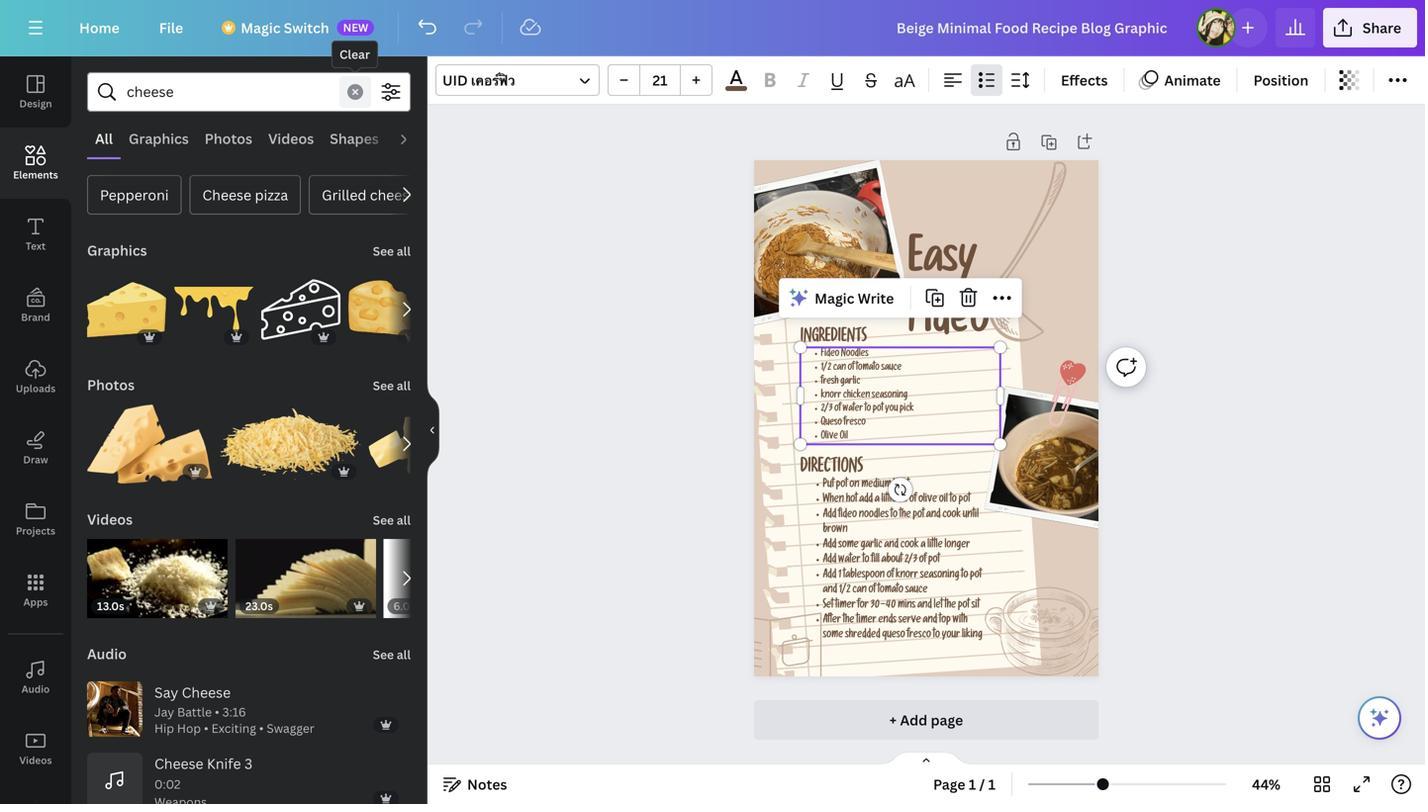 Task type: vqa. For each thing, say whether or not it's contained in the screenshot.
left sauce
yes



Task type: locate. For each thing, give the bounding box(es) containing it.
3 all from the top
[[397, 512, 411, 529]]

pot right about
[[928, 555, 940, 567]]

grilled cheese button
[[309, 175, 430, 215]]

1 vertical spatial little
[[928, 540, 943, 552]]

cheese left pizza
[[202, 186, 251, 204]]

1
[[838, 571, 841, 582], [969, 775, 976, 794], [988, 775, 996, 794]]

a left 'longer'
[[921, 540, 926, 552]]

design button
[[0, 56, 71, 128]]

2/3 up queso
[[821, 405, 833, 415]]

pieces of cheese image
[[87, 405, 212, 484]]

the
[[900, 510, 911, 521], [945, 601, 956, 612], [843, 616, 855, 627]]

1 vertical spatial graphics
[[87, 241, 147, 260]]

1 all from the top
[[397, 243, 411, 259]]

chicken
[[843, 391, 870, 401]]

1 see from the top
[[373, 243, 394, 259]]

1 horizontal spatial •
[[215, 704, 219, 720]]

put pot on medium heat when hot add a little bit of olive oil to pot add fideo noodles to the pot and cook until brown add some garlic and cook a little longer add water to fill about 2/3 of pot add 1 tablespoon of knorr seasoning to pot and 1/2 can of tomato sauce set timer for 30-40 mins and let the pot sit after the timer ends serve and top with some shredded queso fresco to your liking
[[823, 480, 983, 642]]

photos button down search elements search field
[[197, 120, 260, 157]]

cheese
[[370, 186, 417, 204]]

2 vertical spatial videos button
[[0, 714, 71, 785]]

• left 3:16
[[215, 704, 219, 720]]

2 vertical spatial cheese
[[154, 755, 203, 774]]

knorr inside put pot on medium heat when hot add a little bit of olive oil to pot add fideo noodles to the pot and cook until brown add some garlic and cook a little longer add water to fill about 2/3 of pot add 1 tablespoon of knorr seasoning to pot and 1/2 can of tomato sauce set timer for 30-40 mins and let the pot sit after the timer ends serve and top with some shredded queso fresco to your liking
[[896, 571, 918, 582]]

0 vertical spatial videos
[[268, 129, 314, 148]]

a
[[875, 495, 880, 506], [921, 540, 926, 552]]

can up for
[[853, 586, 867, 597]]

1 vertical spatial graphics button
[[85, 231, 149, 270]]

audio button
[[387, 120, 442, 157], [85, 634, 129, 674], [0, 642, 71, 714]]

grilled
[[322, 186, 367, 204]]

videos
[[268, 129, 314, 148], [87, 510, 133, 529], [19, 754, 52, 768]]

2 see all button from the top
[[371, 365, 413, 405]]

1/2
[[821, 363, 832, 374], [839, 586, 851, 597]]

see left hide image
[[373, 378, 394, 394]]

0 vertical spatial audio
[[395, 129, 434, 148]]

to down "chicken"
[[865, 405, 871, 415]]

0 horizontal spatial sauce
[[881, 363, 902, 374]]

tomato inside put pot on medium heat when hot add a little bit of olive oil to pot add fideo noodles to the pot and cook until brown add some garlic and cook a little longer add water to fill about 2/3 of pot add 1 tablespoon of knorr seasoning to pot and 1/2 can of tomato sauce set timer for 30-40 mins and let the pot sit after the timer ends serve and top with some shredded queso fresco to your liking
[[878, 586, 903, 597]]

see up 6.0s
[[373, 512, 394, 529]]

with
[[953, 616, 968, 627]]

of up queso
[[834, 405, 841, 415]]

0 horizontal spatial 1/2
[[821, 363, 832, 374]]

serve
[[899, 616, 921, 627]]

0 vertical spatial timer
[[836, 601, 856, 612]]

photos button right uploads
[[85, 365, 137, 405]]

0 horizontal spatial photos button
[[85, 365, 137, 405]]

see all button for audio
[[371, 634, 413, 674]]

0 horizontal spatial •
[[204, 721, 209, 737]]

0 horizontal spatial timer
[[836, 601, 856, 612]]

1/2 down 'tablespoon'
[[839, 586, 851, 597]]

seasoning up you
[[872, 391, 908, 401]]

1 vertical spatial can
[[853, 586, 867, 597]]

0 vertical spatial fideo
[[908, 302, 990, 347]]

magic left switch
[[241, 18, 281, 37]]

of up the 30-
[[869, 586, 876, 597]]

1 vertical spatial water
[[838, 555, 861, 567]]

0 vertical spatial knorr
[[821, 391, 841, 401]]

audio right 'shapes'
[[395, 129, 434, 148]]

2 horizontal spatial •
[[259, 721, 264, 737]]

seasoning
[[872, 391, 908, 401], [920, 571, 959, 582]]

see all button down 6.0s
[[371, 634, 413, 674]]

0 vertical spatial graphics button
[[121, 120, 197, 157]]

1 vertical spatial 2/3
[[905, 555, 917, 567]]

Search elements search field
[[127, 73, 336, 111]]

home
[[79, 18, 120, 37]]

of down noodles
[[848, 363, 854, 374]]

little
[[882, 495, 897, 506], [928, 540, 943, 552]]

graphics right "all" button
[[129, 129, 189, 148]]

garlic
[[840, 377, 860, 388], [861, 540, 882, 552]]

0 horizontal spatial photos
[[87, 376, 135, 394]]

1 horizontal spatial knorr
[[896, 571, 918, 582]]

1 horizontal spatial 2/3
[[905, 555, 917, 567]]

position
[[1254, 71, 1309, 90]]

fresco inside put pot on medium heat when hot add a little bit of olive oil to pot add fideo noodles to the pot and cook until brown add some garlic and cook a little longer add water to fill about 2/3 of pot add 1 tablespoon of knorr seasoning to pot and 1/2 can of tomato sauce set timer for 30-40 mins and let the pot sit after the timer ends serve and top with some shredded queso fresco to your liking
[[907, 631, 931, 642]]

pizza
[[255, 186, 288, 204]]

• right exciting
[[259, 721, 264, 737]]

pot left "sit"
[[958, 601, 970, 612]]

pot up "sit"
[[970, 571, 982, 582]]

file
[[159, 18, 183, 37]]

pepperoni
[[100, 186, 169, 204]]

for
[[857, 601, 869, 612]]

0 horizontal spatial can
[[833, 363, 846, 374]]

you
[[885, 405, 898, 415]]

fideo
[[908, 302, 990, 347], [821, 350, 840, 360]]

2 vertical spatial audio
[[21, 683, 50, 696]]

1 horizontal spatial 1/2
[[839, 586, 851, 597]]

3 see from the top
[[373, 512, 394, 529]]

text
[[26, 240, 46, 253]]

group
[[608, 64, 713, 96], [87, 258, 166, 349], [261, 258, 340, 349], [174, 270, 253, 349], [348, 270, 428, 349], [87, 405, 212, 484], [220, 405, 361, 484], [369, 405, 506, 484]]

oil
[[939, 495, 948, 506]]

0 vertical spatial can
[[833, 363, 846, 374]]

0 horizontal spatial videos button
[[0, 714, 71, 785]]

put
[[823, 480, 834, 491]]

water down "chicken"
[[843, 405, 863, 415]]

to right 'noodles' at the bottom right of the page
[[891, 510, 898, 521]]

see all up 6.0s group
[[373, 512, 411, 529]]

0 horizontal spatial seasoning
[[872, 391, 908, 401]]

knorr
[[821, 391, 841, 401], [896, 571, 918, 582]]

44% button
[[1234, 769, 1299, 801]]

0 horizontal spatial little
[[882, 495, 897, 506]]

magic for magic write
[[815, 289, 855, 308]]

shredded
[[845, 631, 880, 642]]

brand button
[[0, 270, 71, 341]]

to left your
[[933, 631, 940, 642]]

sauce
[[881, 363, 902, 374], [905, 586, 928, 597]]

home link
[[63, 8, 135, 48]]

fresco
[[844, 419, 866, 429], [907, 631, 931, 642]]

1 vertical spatial the
[[945, 601, 956, 612]]

magic inside magic write button
[[815, 289, 855, 308]]

graphics down pepperoni
[[87, 241, 147, 260]]

0 horizontal spatial fideo
[[821, 350, 840, 360]]

see for videos
[[373, 512, 394, 529]]

can
[[833, 363, 846, 374], [853, 586, 867, 597]]

0 horizontal spatial audio
[[21, 683, 50, 696]]

graphics button right all
[[121, 120, 197, 157]]

1 horizontal spatial cook
[[943, 510, 961, 521]]

photos
[[205, 129, 252, 148], [87, 376, 135, 394]]

all for graphics
[[397, 243, 411, 259]]

see all button for videos
[[371, 500, 413, 539]]

knorr inside fideo noodles 1/2 can of tomato sauce fresh garlic knorr chicken seasoning 2/3 of water to pot you pick queso fresco olive oil
[[821, 391, 841, 401]]

2 horizontal spatial audio button
[[387, 120, 442, 157]]

cheese inside 'cheese pizza' button
[[202, 186, 251, 204]]

4 all from the top
[[397, 647, 411, 663]]

all up 6.0s group
[[397, 512, 411, 529]]

magic
[[241, 18, 281, 37], [815, 289, 855, 308]]

#725039 image
[[726, 86, 747, 91], [726, 86, 747, 91]]

tomato up 40
[[878, 586, 903, 597]]

cheese up 0:02
[[154, 755, 203, 774]]

1 vertical spatial 1/2
[[839, 586, 851, 597]]

page
[[931, 711, 963, 730]]

4 see all from the top
[[373, 647, 411, 663]]

pot left you
[[873, 405, 884, 415]]

fideo for fideo
[[908, 302, 990, 347]]

see all button
[[371, 231, 413, 270], [371, 365, 413, 405], [371, 500, 413, 539], [371, 634, 413, 674]]

all down cheese
[[397, 243, 411, 259]]

all down 6.0s
[[397, 647, 411, 663]]

see down 6.0s
[[373, 647, 394, 663]]

draw button
[[0, 413, 71, 484]]

see all left hide image
[[373, 378, 411, 394]]

garlic inside put pot on medium heat when hot add a little bit of olive oil to pot add fideo noodles to the pot and cook until brown add some garlic and cook a little longer add water to fill about 2/3 of pot add 1 tablespoon of knorr seasoning to pot and 1/2 can of tomato sauce set timer for 30-40 mins and let the pot sit after the timer ends serve and top with some shredded queso fresco to your liking
[[861, 540, 882, 552]]

magic up the ingredients
[[815, 289, 855, 308]]

sauce up you
[[881, 363, 902, 374]]

effects button
[[1053, 64, 1116, 96]]

see all for audio
[[373, 647, 411, 663]]

water up 'tablespoon'
[[838, 555, 861, 567]]

jay battle • 3:16 hip hop • exciting • swagger
[[154, 704, 315, 737]]

tomato inside fideo noodles 1/2 can of tomato sauce fresh garlic knorr chicken seasoning 2/3 of water to pot you pick queso fresco olive oil
[[856, 363, 880, 374]]

all left hide image
[[397, 378, 411, 394]]

knorr down about
[[896, 571, 918, 582]]

the right after
[[843, 616, 855, 627]]

1 vertical spatial garlic
[[861, 540, 882, 552]]

cheese up 'battle'
[[182, 683, 231, 702]]

1 horizontal spatial can
[[853, 586, 867, 597]]

0 vertical spatial garlic
[[840, 377, 860, 388]]

0 vertical spatial 1/2
[[821, 363, 832, 374]]

magic inside the main menu bar
[[241, 18, 281, 37]]

– – number field
[[646, 71, 674, 90]]

see all button up 6.0s
[[371, 500, 413, 539]]

see all button down cheese
[[371, 231, 413, 270]]

2 all from the top
[[397, 378, 411, 394]]

0 vertical spatial photos
[[205, 129, 252, 148]]

and left "let"
[[918, 601, 932, 612]]

side panel tab list
[[0, 56, 71, 805]]

3 see all button from the top
[[371, 500, 413, 539]]

all
[[95, 129, 113, 148]]

1 right /
[[988, 775, 996, 794]]

uploads button
[[0, 341, 71, 413]]

0 horizontal spatial fresco
[[844, 419, 866, 429]]

2 vertical spatial the
[[843, 616, 855, 627]]

audio button down apps
[[0, 642, 71, 714]]

4 see from the top
[[373, 647, 394, 663]]

can inside fideo noodles 1/2 can of tomato sauce fresh garlic knorr chicken seasoning 2/3 of water to pot you pick queso fresco olive oil
[[833, 363, 846, 374]]

hide image
[[427, 383, 439, 478]]

3 see all from the top
[[373, 512, 411, 529]]

see all button left hide image
[[371, 365, 413, 405]]

effects
[[1061, 71, 1108, 90]]

1 horizontal spatial sauce
[[905, 586, 928, 597]]

swiss cheese image
[[348, 270, 428, 349]]

2 horizontal spatial videos
[[268, 129, 314, 148]]

cook down oil
[[943, 510, 961, 521]]

add inside button
[[900, 711, 928, 730]]

1 vertical spatial seasoning
[[920, 571, 959, 582]]

water inside put pot on medium heat when hot add a little bit of olive oil to pot add fideo noodles to the pot and cook until brown add some garlic and cook a little longer add water to fill about 2/3 of pot add 1 tablespoon of knorr seasoning to pot and 1/2 can of tomato sauce set timer for 30-40 mins and let the pot sit after the timer ends serve and top with some shredded queso fresco to your liking
[[838, 555, 861, 567]]

fideo down easy
[[908, 302, 990, 347]]

0 vertical spatial 2/3
[[821, 405, 833, 415]]

0 horizontal spatial videos
[[19, 754, 52, 768]]

3
[[244, 755, 253, 774]]

2 see from the top
[[373, 378, 394, 394]]

0 vertical spatial photos button
[[197, 120, 260, 157]]

1 vertical spatial videos button
[[85, 500, 135, 539]]

little left 'longer'
[[928, 540, 943, 552]]

1 vertical spatial fresco
[[907, 631, 931, 642]]

0 horizontal spatial knorr
[[821, 391, 841, 401]]

1 left /
[[969, 775, 976, 794]]

+ add page
[[890, 711, 963, 730]]

easy
[[908, 242, 977, 287]]

garlic up "chicken"
[[840, 377, 860, 388]]

cook up about
[[901, 540, 919, 552]]

1/2 inside put pot on medium heat when hot add a little bit of olive oil to pot add fideo noodles to the pot and cook until brown add some garlic and cook a little longer add water to fill about 2/3 of pot add 1 tablespoon of knorr seasoning to pot and 1/2 can of tomato sauce set timer for 30-40 mins and let the pot sit after the timer ends serve and top with some shredded queso fresco to your liking
[[839, 586, 851, 597]]

• right hop on the left bottom of page
[[204, 721, 209, 737]]

1 horizontal spatial magic
[[815, 289, 855, 308]]

photos button
[[197, 120, 260, 157], [85, 365, 137, 405]]

photos down search elements search field
[[205, 129, 252, 148]]

file button
[[143, 8, 199, 48]]

graphics
[[129, 129, 189, 148], [87, 241, 147, 260]]

some down after
[[823, 631, 843, 642]]

0 horizontal spatial magic
[[241, 18, 281, 37]]

some down brown
[[838, 540, 859, 552]]

1 horizontal spatial photos button
[[197, 120, 260, 157]]

add
[[823, 510, 837, 521], [823, 540, 837, 552], [823, 555, 837, 567], [823, 571, 837, 582], [900, 711, 928, 730]]

switch
[[284, 18, 329, 37]]

uid เคอร์ฟิว button
[[435, 64, 600, 96]]

timer down for
[[856, 616, 877, 627]]

1 horizontal spatial little
[[928, 540, 943, 552]]

see down cheese
[[373, 243, 394, 259]]

0 vertical spatial the
[[900, 510, 911, 521]]

all button
[[87, 120, 121, 157]]

2/3 inside put pot on medium heat when hot add a little bit of olive oil to pot add fideo noodles to the pot and cook until brown add some garlic and cook a little longer add water to fill about 2/3 of pot add 1 tablespoon of knorr seasoning to pot and 1/2 can of tomato sauce set timer for 30-40 mins and let the pot sit after the timer ends serve and top with some shredded queso fresco to your liking
[[905, 555, 917, 567]]

fideo
[[838, 510, 857, 521]]

fresco up oil
[[844, 419, 866, 429]]

fresco down serve
[[907, 631, 931, 642]]

pot left on
[[836, 480, 848, 491]]

1 see all from the top
[[373, 243, 411, 259]]

fideo down the ingredients
[[821, 350, 840, 360]]

all for photos
[[397, 378, 411, 394]]

uid
[[442, 71, 468, 90]]

4 see all button from the top
[[371, 634, 413, 674]]

see all down 6.0s
[[373, 647, 411, 663]]

1 vertical spatial timer
[[856, 616, 877, 627]]

0 horizontal spatial audio button
[[0, 642, 71, 714]]

audio button right 'shapes'
[[387, 120, 442, 157]]

see all button for graphics
[[371, 231, 413, 270]]

see all for graphics
[[373, 243, 411, 259]]

can up fresh
[[833, 363, 846, 374]]

0 horizontal spatial 1
[[838, 571, 841, 582]]

audio button down 13.0s on the bottom of page
[[85, 634, 129, 674]]

and up set
[[823, 586, 837, 597]]

0 vertical spatial sauce
[[881, 363, 902, 374]]

audio down apps
[[21, 683, 50, 696]]

44%
[[1252, 775, 1281, 794]]

40
[[886, 601, 896, 612]]

canva assistant image
[[1368, 707, 1392, 730]]

0 horizontal spatial a
[[875, 495, 880, 506]]

2 see all from the top
[[373, 378, 411, 394]]

seasoning up "let"
[[920, 571, 959, 582]]

sauce up mins on the bottom of the page
[[905, 586, 928, 597]]

share button
[[1323, 8, 1417, 48]]

0 horizontal spatial 2/3
[[821, 405, 833, 415]]

1 horizontal spatial seasoning
[[920, 571, 959, 582]]

0 vertical spatial seasoning
[[872, 391, 908, 401]]

1 horizontal spatial photos
[[205, 129, 252, 148]]

1 vertical spatial sauce
[[905, 586, 928, 597]]

little left bit
[[882, 495, 897, 506]]

directions
[[801, 461, 863, 479]]

0 vertical spatial little
[[882, 495, 897, 506]]

photos up pieces of cheese image
[[87, 376, 135, 394]]

see all for photos
[[373, 378, 411, 394]]

2/3 right about
[[905, 555, 917, 567]]

see all button for photos
[[371, 365, 413, 405]]

water
[[843, 405, 863, 415], [838, 555, 861, 567]]

pot
[[873, 405, 884, 415], [836, 480, 848, 491], [959, 495, 970, 506], [913, 510, 924, 521], [928, 555, 940, 567], [970, 571, 982, 582], [958, 601, 970, 612]]

fideo inside fideo noodles 1/2 can of tomato sauce fresh garlic knorr chicken seasoning 2/3 of water to pot you pick queso fresco olive oil
[[821, 350, 840, 360]]

pot inside fideo noodles 1/2 can of tomato sauce fresh garlic knorr chicken seasoning 2/3 of water to pot you pick queso fresco olive oil
[[873, 405, 884, 415]]

1 see all button from the top
[[371, 231, 413, 270]]

see all down cheese
[[373, 243, 411, 259]]

1 horizontal spatial fideo
[[908, 302, 990, 347]]

1 vertical spatial videos
[[87, 510, 133, 529]]

tomato down noodles
[[856, 363, 880, 374]]

to left fill
[[863, 555, 870, 567]]

1 horizontal spatial fresco
[[907, 631, 931, 642]]

1 vertical spatial audio
[[87, 645, 127, 664]]

the right "let"
[[945, 601, 956, 612]]

0 vertical spatial magic
[[241, 18, 281, 37]]

0 vertical spatial tomato
[[856, 363, 880, 374]]

the down bit
[[900, 510, 911, 521]]

1 vertical spatial fideo
[[821, 350, 840, 360]]

a right add
[[875, 495, 880, 506]]

garlic up fill
[[861, 540, 882, 552]]

2 vertical spatial videos
[[19, 754, 52, 768]]

graphics button down pepperoni
[[85, 231, 149, 270]]

0 vertical spatial fresco
[[844, 419, 866, 429]]

seasoning inside put pot on medium heat when hot add a little bit of olive oil to pot add fideo noodles to the pot and cook until brown add some garlic and cook a little longer add water to fill about 2/3 of pot add 1 tablespoon of knorr seasoning to pot and 1/2 can of tomato sauce set timer for 30-40 mins and let the pot sit after the timer ends serve and top with some shredded queso fresco to your liking
[[920, 571, 959, 582]]

0 vertical spatial cheese
[[202, 186, 251, 204]]

1/2 up fresh
[[821, 363, 832, 374]]

knorr down fresh
[[821, 391, 841, 401]]

audio down 13.0s on the bottom of page
[[87, 645, 127, 664]]

1 left 'tablespoon'
[[838, 571, 841, 582]]

set
[[823, 601, 834, 612]]

tomato
[[856, 363, 880, 374], [878, 586, 903, 597]]

timer right set
[[836, 601, 856, 612]]

1 horizontal spatial videos
[[87, 510, 133, 529]]

0 horizontal spatial the
[[843, 616, 855, 627]]

•
[[215, 704, 219, 720], [204, 721, 209, 737], [259, 721, 264, 737]]

cheese
[[202, 186, 251, 204], [182, 683, 231, 702], [154, 755, 203, 774]]

videos button
[[260, 120, 322, 157], [85, 500, 135, 539], [0, 714, 71, 785]]

Design title text field
[[881, 8, 1189, 48]]

new
[[343, 20, 368, 35]]

let
[[934, 601, 943, 612]]



Task type: describe. For each thing, give the bounding box(es) containing it.
magic switch
[[241, 18, 329, 37]]

page 1 / 1
[[933, 775, 996, 794]]

noodles
[[841, 350, 869, 360]]

noodles
[[859, 510, 889, 521]]

ingredients
[[801, 330, 867, 347]]

magic write button
[[783, 282, 902, 314]]

fideo for fideo noodles 1/2 can of tomato sauce fresh garlic knorr chicken seasoning 2/3 of water to pot you pick queso fresco olive oil
[[821, 350, 840, 360]]

shapes
[[330, 129, 379, 148]]

2 horizontal spatial videos button
[[260, 120, 322, 157]]

pot up until
[[959, 495, 970, 506]]

pot down olive
[[913, 510, 924, 521]]

cheese for pizza
[[202, 186, 251, 204]]

6.0s
[[393, 599, 416, 614]]

and up about
[[884, 540, 899, 552]]

oil
[[840, 432, 848, 443]]

0 vertical spatial cook
[[943, 510, 961, 521]]

sauce inside fideo noodles 1/2 can of tomato sauce fresh garlic knorr chicken seasoning 2/3 of water to pot you pick queso fresco olive oil
[[881, 363, 902, 374]]

and left top
[[923, 616, 937, 627]]

cheese for knife
[[154, 755, 203, 774]]

animate
[[1164, 71, 1221, 90]]

fresh
[[821, 377, 839, 388]]

pick
[[900, 405, 914, 415]]

bit
[[899, 495, 908, 506]]

heat
[[893, 480, 909, 491]]

brown
[[823, 525, 848, 537]]

all for audio
[[397, 647, 411, 663]]

13.0s
[[97, 599, 124, 614]]

to inside fideo noodles 1/2 can of tomato sauce fresh garlic knorr chicken seasoning 2/3 of water to pot you pick queso fresco olive oil
[[865, 405, 871, 415]]

0 vertical spatial a
[[875, 495, 880, 506]]

see all for videos
[[373, 512, 411, 529]]

hop
[[177, 721, 201, 737]]

sauce inside put pot on medium heat when hot add a little bit of olive oil to pot add fideo noodles to the pot and cook until brown add some garlic and cook a little longer add water to fill about 2/3 of pot add 1 tablespoon of knorr seasoning to pot and 1/2 can of tomato sauce set timer for 30-40 mins and let the pot sit after the timer ends serve and top with some shredded queso fresco to your liking
[[905, 586, 928, 597]]

1/2 inside fideo noodles 1/2 can of tomato sauce fresh garlic knorr chicken seasoning 2/3 of water to pot you pick queso fresco olive oil
[[821, 363, 832, 374]]

magic for magic switch
[[241, 18, 281, 37]]

say cheese
[[154, 683, 231, 702]]

of right bit
[[909, 495, 917, 506]]

mins
[[898, 601, 916, 612]]

/
[[979, 775, 985, 794]]

grated yellow cheese - isolated image
[[220, 405, 361, 484]]

3:16
[[222, 704, 246, 720]]

olive
[[919, 495, 937, 506]]

say
[[154, 683, 178, 702]]

0 vertical spatial some
[[838, 540, 859, 552]]

grilled cheese
[[322, 186, 417, 204]]

2 horizontal spatial audio
[[395, 129, 434, 148]]

when
[[823, 495, 844, 506]]

0:02
[[154, 776, 181, 793]]

jay
[[154, 704, 174, 720]]

+
[[890, 711, 897, 730]]

audio inside side panel 'tab list'
[[21, 683, 50, 696]]

to right oil
[[950, 495, 957, 506]]

2/3 inside fideo noodles 1/2 can of tomato sauce fresh garlic knorr chicken seasoning 2/3 of water to pot you pick queso fresco olive oil
[[821, 405, 833, 415]]

apps button
[[0, 555, 71, 627]]

about
[[882, 555, 903, 567]]

cheese image
[[87, 270, 166, 349]]

fill
[[871, 555, 880, 567]]

cheese pizza button
[[190, 175, 301, 215]]

design
[[19, 97, 52, 110]]

เคอร์ฟิว
[[471, 71, 515, 90]]

cheese knife 3
[[154, 755, 253, 774]]

notes
[[467, 775, 507, 794]]

1 horizontal spatial the
[[900, 510, 911, 521]]

of right about
[[919, 555, 927, 567]]

exciting
[[211, 721, 256, 737]]

1 vertical spatial photos button
[[85, 365, 137, 405]]

0 vertical spatial graphics
[[129, 129, 189, 148]]

2 horizontal spatial the
[[945, 601, 956, 612]]

battle
[[177, 704, 212, 720]]

medium
[[861, 480, 891, 491]]

hip hop, exciting, swagger, 196 seconds element
[[154, 704, 315, 737]]

garlic inside fideo noodles 1/2 can of tomato sauce fresh garlic knorr chicken seasoning 2/3 of water to pot you pick queso fresco olive oil
[[840, 377, 860, 388]]

weapons, 2 seconds element
[[154, 775, 207, 805]]

1 inside put pot on medium heat when hot add a little bit of olive oil to pot add fideo noodles to the pot and cook until brown add some garlic and cook a little longer add water to fill about 2/3 of pot add 1 tablespoon of knorr seasoning to pot and 1/2 can of tomato sauce set timer for 30-40 mins and let the pot sit after the timer ends serve and top with some shredded queso fresco to your liking
[[838, 571, 841, 582]]

and down olive
[[926, 510, 941, 521]]

23.0s group
[[235, 528, 376, 619]]

animate button
[[1133, 64, 1229, 96]]

23.0s
[[245, 599, 273, 614]]

magic write
[[815, 289, 894, 308]]

pieces of cheese isolated on white image
[[369, 405, 506, 484]]

1 horizontal spatial audio
[[87, 645, 127, 664]]

sit
[[972, 601, 980, 612]]

cheese pizza
[[202, 186, 288, 204]]

after
[[823, 616, 841, 627]]

knife
[[207, 755, 241, 774]]

add
[[859, 495, 873, 506]]

pepperoni button
[[87, 175, 182, 215]]

clear
[[339, 46, 370, 62]]

hip
[[154, 721, 174, 737]]

longer
[[945, 540, 970, 552]]

elements
[[13, 168, 58, 182]]

grey line cookbook icon isolated on white background. cooking book icon. recipe book. fork and knife icons. cutlery symbol.  vector illustration image
[[719, 612, 822, 690]]

uploads
[[16, 382, 56, 395]]

your
[[942, 631, 960, 642]]

to down 'longer'
[[961, 571, 968, 582]]

laddle icon image
[[947, 157, 1137, 356]]

2 horizontal spatial 1
[[988, 775, 996, 794]]

1 vertical spatial a
[[921, 540, 926, 552]]

fideo noodles 1/2 can of tomato sauce fresh garlic knorr chicken seasoning 2/3 of water to pot you pick queso fresco olive oil
[[821, 350, 914, 443]]

water inside fideo noodles 1/2 can of tomato sauce fresh garlic knorr chicken seasoning 2/3 of water to pot you pick queso fresco olive oil
[[843, 405, 863, 415]]

of down about
[[887, 571, 894, 582]]

apps
[[23, 596, 48, 609]]

shapes button
[[322, 120, 387, 157]]

tablespoon
[[843, 571, 885, 582]]

page
[[933, 775, 966, 794]]

can inside put pot on medium heat when hot add a little bit of olive oil to pot add fideo noodles to the pot and cook until brown add some garlic and cook a little longer add water to fill about 2/3 of pot add 1 tablespoon of knorr seasoning to pot and 1/2 can of tomato sauce set timer for 30-40 mins and let the pot sit after the timer ends serve and top with some shredded queso fresco to your liking
[[853, 586, 867, 597]]

queso
[[821, 419, 842, 429]]

position button
[[1246, 64, 1317, 96]]

share
[[1363, 18, 1402, 37]]

30-
[[871, 601, 886, 612]]

all for videos
[[397, 512, 411, 529]]

until
[[963, 510, 979, 521]]

seasoning inside fideo noodles 1/2 can of tomato sauce fresh garlic knorr chicken seasoning 2/3 of water to pot you pick queso fresco olive oil
[[872, 391, 908, 401]]

1 horizontal spatial 1
[[969, 775, 976, 794]]

cheese melt drip border image
[[174, 270, 253, 349]]

1 vertical spatial some
[[823, 631, 843, 642]]

show pages image
[[879, 751, 974, 767]]

main menu bar
[[0, 0, 1425, 56]]

see for photos
[[373, 378, 394, 394]]

brand
[[21, 311, 50, 324]]

projects button
[[0, 484, 71, 555]]

liking
[[962, 631, 983, 642]]

projects
[[16, 525, 55, 538]]

elements button
[[0, 128, 71, 199]]

6.0s group
[[384, 539, 524, 619]]

0 horizontal spatial cook
[[901, 540, 919, 552]]

queso
[[882, 631, 905, 642]]

see for graphics
[[373, 243, 394, 259]]

videos inside side panel 'tab list'
[[19, 754, 52, 768]]

1 horizontal spatial audio button
[[85, 634, 129, 674]]

1 vertical spatial photos
[[87, 376, 135, 394]]

notes button
[[435, 769, 515, 801]]

1 horizontal spatial videos button
[[85, 500, 135, 539]]

hot
[[846, 495, 857, 506]]

13.0s group
[[87, 528, 227, 619]]

fresco inside fideo noodles 1/2 can of tomato sauce fresh garlic knorr chicken seasoning 2/3 of water to pot you pick queso fresco olive oil
[[844, 419, 866, 429]]

1 vertical spatial cheese
[[182, 683, 231, 702]]

see for audio
[[373, 647, 394, 663]]

1 horizontal spatial timer
[[856, 616, 877, 627]]

top
[[939, 616, 951, 627]]



